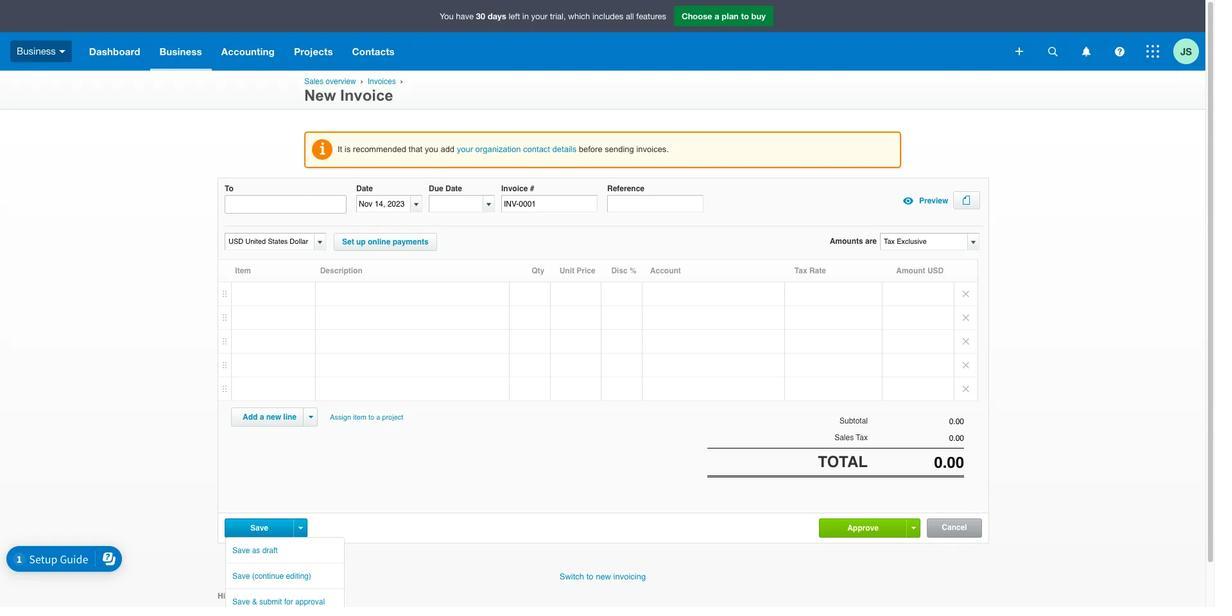 Task type: vqa. For each thing, say whether or not it's contained in the screenshot.
"you have 30 days left in your trial, which includes all features"
yes



Task type: locate. For each thing, give the bounding box(es) containing it.
sales inside the sales overview › invoices › new invoice
[[304, 77, 324, 86]]

disc
[[612, 267, 628, 276]]

a for new
[[260, 413, 264, 422]]

invoice left the #
[[501, 184, 528, 193]]

history
[[218, 592, 244, 601]]

1 horizontal spatial to
[[587, 572, 594, 582]]

choose
[[682, 11, 713, 21]]

new left line
[[266, 413, 281, 422]]

includes
[[593, 12, 624, 21]]

date
[[356, 184, 373, 193], [446, 184, 462, 193]]

sales down subtotal
[[835, 434, 854, 443]]

0 vertical spatial invoice
[[340, 87, 393, 104]]

Invoice # text field
[[501, 195, 598, 213]]

save for save as draft
[[232, 546, 250, 555]]

0 horizontal spatial svg image
[[1048, 47, 1058, 56]]

unit price
[[560, 267, 596, 276]]

svg image
[[1082, 47, 1091, 56], [1115, 47, 1125, 56], [1016, 48, 1024, 55], [59, 50, 65, 53]]

dashboard
[[89, 46, 140, 57]]

banner containing js
[[0, 0, 1206, 71]]

new left the invoicing
[[596, 572, 611, 582]]

save (continue editing)
[[232, 572, 311, 581]]

1 horizontal spatial date
[[446, 184, 462, 193]]

up
[[356, 238, 366, 247]]

0 horizontal spatial business button
[[0, 32, 80, 71]]

0 horizontal spatial a
[[260, 413, 264, 422]]

1 horizontal spatial a
[[376, 414, 380, 422]]

set
[[342, 238, 354, 247]]

switch
[[560, 572, 584, 582]]

a for plan
[[715, 11, 720, 21]]

save
[[250, 524, 268, 533], [232, 546, 250, 555], [232, 572, 250, 581], [232, 598, 250, 607]]

1 horizontal spatial ›
[[400, 77, 403, 85]]

approve link
[[820, 519, 907, 537]]

0 vertical spatial delete line item image
[[955, 306, 978, 330]]

organization
[[476, 144, 521, 154]]

0 horizontal spatial ›
[[361, 77, 363, 85]]

2 delete line item image from the top
[[955, 330, 978, 353]]

3 delete line item image from the top
[[955, 378, 978, 401]]

& left notes
[[246, 592, 252, 601]]

0 horizontal spatial new
[[266, 413, 281, 422]]

0 vertical spatial sales
[[304, 77, 324, 86]]

draft
[[262, 546, 278, 555]]

amounts are
[[830, 237, 877, 246]]

that
[[409, 144, 423, 154]]

to left buy
[[741, 11, 749, 21]]

›
[[361, 77, 363, 85], [400, 77, 403, 85]]

1 horizontal spatial business button
[[150, 32, 212, 71]]

contacts
[[352, 46, 395, 57]]

a
[[715, 11, 720, 21], [260, 413, 264, 422], [376, 414, 380, 422]]

a left the plan
[[715, 11, 720, 21]]

1 horizontal spatial your
[[531, 12, 548, 21]]

as
[[252, 546, 260, 555]]

projects
[[294, 46, 333, 57]]

› right invoices
[[400, 77, 403, 85]]

0 horizontal spatial to
[[369, 414, 374, 422]]

approve
[[848, 524, 879, 533]]

save inside save link
[[250, 524, 268, 533]]

0 vertical spatial your
[[531, 12, 548, 21]]

it
[[338, 144, 342, 154]]

2 vertical spatial delete line item image
[[955, 378, 978, 401]]

business
[[17, 45, 56, 56], [160, 46, 202, 57]]

delete line item image
[[955, 306, 978, 330], [955, 354, 978, 377], [955, 378, 978, 401]]

save inside save as draft link
[[232, 546, 250, 555]]

to inside banner
[[741, 11, 749, 21]]

switch to new invoicing
[[560, 572, 646, 582]]

you
[[425, 144, 438, 154]]

business inside navigation
[[160, 46, 202, 57]]

your
[[531, 12, 548, 21], [457, 144, 473, 154]]

1 vertical spatial tax
[[856, 434, 868, 443]]

save as draft
[[232, 546, 278, 555]]

%
[[630, 267, 637, 276]]

1 delete line item image from the top
[[955, 283, 978, 306]]

invoices link
[[368, 77, 396, 86]]

date up "due date" text field
[[446, 184, 462, 193]]

all
[[626, 12, 634, 21]]

1 horizontal spatial sales
[[835, 434, 854, 443]]

1 vertical spatial delete line item image
[[955, 354, 978, 377]]

is
[[345, 144, 351, 154]]

tax
[[795, 267, 807, 276], [856, 434, 868, 443]]

to right switch at the left of the page
[[587, 572, 594, 582]]

0 vertical spatial to
[[741, 11, 749, 21]]

0 horizontal spatial tax
[[795, 267, 807, 276]]

accounting
[[221, 46, 275, 57]]

your inside 'you have 30 days left in your trial, which includes all features'
[[531, 12, 548, 21]]

invoicing
[[614, 572, 646, 582]]

invoice down invoices link
[[340, 87, 393, 104]]

0 horizontal spatial invoice
[[340, 87, 393, 104]]

2 › from the left
[[400, 77, 403, 85]]

0 vertical spatial delete line item image
[[955, 283, 978, 306]]

save inside save & submit for approval link
[[232, 598, 250, 607]]

sales for sales tax
[[835, 434, 854, 443]]

your right in
[[531, 12, 548, 21]]

0 vertical spatial tax
[[795, 267, 807, 276]]

navigation
[[80, 32, 1007, 71]]

1 vertical spatial your
[[457, 144, 473, 154]]

sending
[[605, 144, 634, 154]]

save up as
[[250, 524, 268, 533]]

None text field
[[225, 234, 312, 250]]

submit
[[259, 598, 282, 607]]

2 vertical spatial to
[[587, 572, 594, 582]]

subtotal
[[840, 417, 868, 426]]

2 horizontal spatial to
[[741, 11, 749, 21]]

left
[[509, 12, 520, 21]]

new for to
[[596, 572, 611, 582]]

0 horizontal spatial date
[[356, 184, 373, 193]]

disc %
[[612, 267, 637, 276]]

2 business button from the left
[[150, 32, 212, 71]]

total
[[818, 453, 868, 471]]

&
[[246, 592, 252, 601], [252, 598, 257, 607]]

0 horizontal spatial sales
[[304, 77, 324, 86]]

you have 30 days left in your trial, which includes all features
[[440, 11, 666, 21]]

save left notes
[[232, 598, 250, 607]]

invoice #
[[501, 184, 534, 193]]

more add line options... image
[[309, 416, 313, 419]]

to right item at the left of the page
[[369, 414, 374, 422]]

1 horizontal spatial business
[[160, 46, 202, 57]]

invoices
[[368, 77, 396, 86]]

invoices.
[[637, 144, 669, 154]]

business button
[[0, 32, 80, 71], [150, 32, 212, 71]]

1 vertical spatial new
[[596, 572, 611, 582]]

plan
[[722, 11, 739, 21]]

projects button
[[284, 32, 343, 71]]

which
[[568, 12, 590, 21]]

your for days
[[531, 12, 548, 21]]

amount usd
[[897, 267, 944, 276]]

add
[[441, 144, 455, 154]]

save up "history & notes"
[[232, 572, 250, 581]]

banner
[[0, 0, 1206, 71]]

1 vertical spatial delete line item image
[[955, 330, 978, 353]]

to
[[741, 11, 749, 21], [369, 414, 374, 422], [587, 572, 594, 582]]

tax left "rate"
[[795, 267, 807, 276]]

date up date text field
[[356, 184, 373, 193]]

(continue
[[252, 572, 284, 581]]

Reference text field
[[607, 195, 704, 213]]

a right add
[[260, 413, 264, 422]]

0 horizontal spatial your
[[457, 144, 473, 154]]

0 vertical spatial new
[[266, 413, 281, 422]]

item
[[235, 267, 251, 276]]

1 horizontal spatial invoice
[[501, 184, 528, 193]]

a left "project"
[[376, 414, 380, 422]]

1 vertical spatial sales
[[835, 434, 854, 443]]

& left submit
[[252, 598, 257, 607]]

set up online payments link
[[334, 233, 437, 251]]

svg image
[[1147, 45, 1160, 58], [1048, 47, 1058, 56]]

sales up new
[[304, 77, 324, 86]]

delete line item image
[[955, 283, 978, 306], [955, 330, 978, 353]]

payments
[[393, 238, 429, 247]]

None text field
[[881, 234, 967, 250], [868, 417, 964, 426], [868, 434, 964, 443], [868, 454, 964, 472], [881, 234, 967, 250], [868, 417, 964, 426], [868, 434, 964, 443], [868, 454, 964, 472]]

account
[[650, 267, 681, 276]]

sales overview › invoices › new invoice
[[304, 77, 405, 104]]

save & submit for approval link
[[226, 589, 344, 607]]

save inside save (continue editing) link
[[232, 572, 250, 581]]

a inside banner
[[715, 11, 720, 21]]

› left invoices link
[[361, 77, 363, 85]]

save left as
[[232, 546, 250, 555]]

2 horizontal spatial a
[[715, 11, 720, 21]]

1 horizontal spatial new
[[596, 572, 611, 582]]

amounts
[[830, 237, 863, 246]]

2 date from the left
[[446, 184, 462, 193]]

your right add
[[457, 144, 473, 154]]

editing)
[[286, 572, 311, 581]]

0 horizontal spatial business
[[17, 45, 56, 56]]

buy
[[752, 11, 766, 21]]

invoice
[[340, 87, 393, 104], [501, 184, 528, 193]]

tax down subtotal
[[856, 434, 868, 443]]

preview link
[[899, 191, 949, 211]]

trial,
[[550, 12, 566, 21]]



Task type: describe. For each thing, give the bounding box(es) containing it.
reference
[[607, 184, 645, 193]]

1 vertical spatial to
[[369, 414, 374, 422]]

due
[[429, 184, 443, 193]]

to
[[225, 184, 234, 193]]

project
[[382, 414, 403, 422]]

Date text field
[[357, 196, 410, 212]]

1 horizontal spatial svg image
[[1147, 45, 1160, 58]]

approval
[[295, 598, 325, 607]]

save link
[[225, 519, 293, 537]]

for
[[284, 598, 293, 607]]

days
[[488, 11, 506, 21]]

unit
[[560, 267, 575, 276]]

sales overview link
[[304, 77, 356, 86]]

features
[[636, 12, 666, 21]]

js button
[[1174, 32, 1206, 71]]

rate
[[810, 267, 826, 276]]

in
[[523, 12, 529, 21]]

sales tax
[[835, 434, 868, 443]]

line
[[283, 413, 297, 422]]

1 business button from the left
[[0, 32, 80, 71]]

sales for sales overview › invoices › new invoice
[[304, 77, 324, 86]]

item
[[353, 414, 367, 422]]

& for history
[[246, 592, 252, 601]]

Due Date text field
[[430, 196, 483, 212]]

preview
[[919, 196, 949, 205]]

save (continue editing) link
[[226, 564, 344, 589]]

price
[[577, 267, 596, 276]]

you
[[440, 12, 454, 21]]

#
[[530, 184, 534, 193]]

1 vertical spatial invoice
[[501, 184, 528, 193]]

dashboard link
[[80, 32, 150, 71]]

save for save
[[250, 524, 268, 533]]

save & submit for approval
[[232, 598, 325, 607]]

invoice inside the sales overview › invoices › new invoice
[[340, 87, 393, 104]]

your organization contact details link
[[457, 144, 577, 154]]

cancel button
[[928, 519, 982, 537]]

notes
[[254, 592, 275, 601]]

add a new line
[[243, 413, 297, 422]]

cancel
[[942, 523, 967, 532]]

save for save (continue editing)
[[232, 572, 250, 581]]

choose a plan to buy
[[682, 11, 766, 21]]

new for a
[[266, 413, 281, 422]]

navigation containing dashboard
[[80, 32, 1007, 71]]

are
[[866, 237, 877, 246]]

usd
[[928, 267, 944, 276]]

online
[[368, 238, 391, 247]]

switch to new invoicing link
[[560, 572, 646, 582]]

1 delete line item image from the top
[[955, 306, 978, 330]]

save for save & submit for approval
[[232, 598, 250, 607]]

contact
[[523, 144, 550, 154]]

history & notes
[[218, 592, 275, 601]]

contacts button
[[343, 32, 404, 71]]

assign item to a project
[[330, 414, 403, 422]]

assign
[[330, 414, 351, 422]]

more approve options... image
[[911, 527, 916, 530]]

details
[[553, 144, 577, 154]]

new
[[304, 87, 336, 104]]

assign item to a project link
[[324, 408, 409, 428]]

tax rate
[[795, 267, 826, 276]]

1 › from the left
[[361, 77, 363, 85]]

qty
[[532, 267, 545, 276]]

before
[[579, 144, 603, 154]]

your for that
[[457, 144, 473, 154]]

description
[[320, 267, 363, 276]]

amount
[[897, 267, 926, 276]]

overview
[[326, 77, 356, 86]]

& for save
[[252, 598, 257, 607]]

set up online payments
[[342, 238, 429, 247]]

it is recommended that you add your organization contact details before sending invoices.
[[338, 144, 669, 154]]

2 delete line item image from the top
[[955, 354, 978, 377]]

recommended
[[353, 144, 406, 154]]

have
[[456, 12, 474, 21]]

add a new line link
[[235, 408, 304, 426]]

30
[[476, 11, 485, 21]]

1 date from the left
[[356, 184, 373, 193]]

more save options... image
[[298, 527, 303, 530]]

add
[[243, 413, 258, 422]]

accounting button
[[212, 32, 284, 71]]

1 horizontal spatial tax
[[856, 434, 868, 443]]



